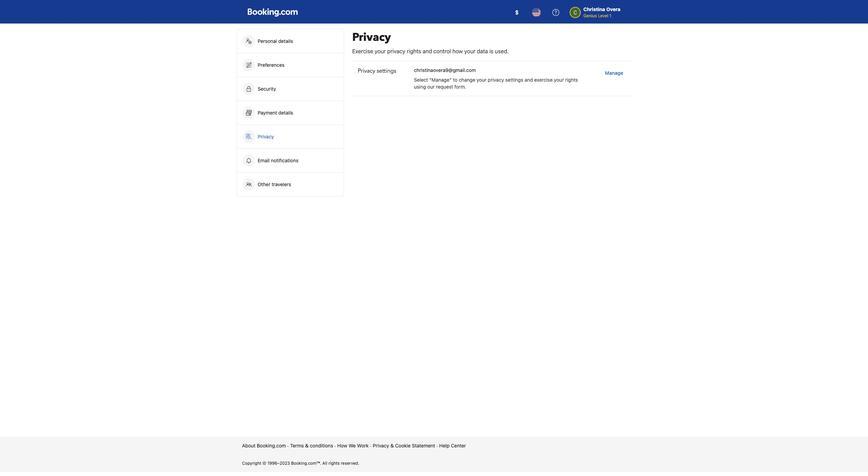 Task type: describe. For each thing, give the bounding box(es) containing it.
payment details
[[258, 110, 295, 116]]

notifications
[[271, 158, 299, 164]]

privacy exercise your privacy rights and control how your data is used.
[[352, 30, 509, 54]]

used.
[[495, 48, 509, 54]]

booking.com
[[257, 443, 286, 449]]

data
[[477, 48, 488, 54]]

email notifications
[[258, 158, 299, 164]]

using
[[414, 84, 426, 90]]

settings inside select "manage" to change your privacy settings and exercise your rights using our request form.
[[506, 77, 523, 83]]

about booking.com
[[242, 443, 286, 449]]

security link
[[237, 77, 344, 101]]

terms & conditions
[[290, 443, 333, 449]]

cookie
[[395, 443, 411, 449]]

your right exercise
[[375, 48, 386, 54]]

control
[[434, 48, 451, 54]]

is
[[490, 48, 494, 54]]

how
[[453, 48, 463, 54]]

how we work
[[337, 443, 369, 449]]

email notifications link
[[237, 149, 344, 173]]

about
[[242, 443, 256, 449]]

personal
[[258, 38, 277, 44]]

work
[[357, 443, 369, 449]]

privacy inside privacy exercise your privacy rights and control how your data is used.
[[387, 48, 406, 54]]

statement
[[412, 443, 435, 449]]

and inside privacy exercise your privacy rights and control how your data is used.
[[423, 48, 432, 54]]

exercise
[[352, 48, 373, 54]]

preferences
[[258, 62, 285, 68]]

$ button
[[509, 4, 525, 21]]

terms & conditions link
[[290, 443, 333, 450]]

rights inside privacy exercise your privacy rights and control how your data is used.
[[407, 48, 421, 54]]

security
[[258, 86, 276, 92]]

privacy settings
[[358, 67, 396, 75]]

privacy for privacy
[[258, 134, 274, 140]]

"manage"
[[429, 77, 452, 83]]

travelers
[[272, 182, 291, 188]]

$
[[515, 9, 519, 16]]

privacy inside select "manage" to change your privacy settings and exercise your rights using our request form.
[[488, 77, 504, 83]]

personal details
[[258, 38, 293, 44]]

other travelers link
[[237, 173, 344, 197]]

our
[[428, 84, 435, 90]]

level
[[598, 13, 609, 18]]

& for privacy
[[391, 443, 394, 449]]



Task type: locate. For each thing, give the bounding box(es) containing it.
request
[[436, 84, 453, 90]]

manage link
[[602, 67, 626, 79]]

& left cookie
[[391, 443, 394, 449]]

overa
[[607, 6, 621, 12]]

select
[[414, 77, 428, 83]]

1 details from the top
[[278, 38, 293, 44]]

help
[[439, 443, 450, 449]]

privacy up exercise
[[352, 30, 391, 45]]

privacy
[[352, 30, 391, 45], [358, 67, 375, 75], [258, 134, 274, 140], [373, 443, 389, 449]]

0 horizontal spatial and
[[423, 48, 432, 54]]

&
[[305, 443, 309, 449], [391, 443, 394, 449]]

settings
[[377, 67, 396, 75], [506, 77, 523, 83]]

how we work link
[[337, 443, 369, 450]]

1 horizontal spatial and
[[525, 77, 533, 83]]

rights left the control
[[407, 48, 421, 54]]

booking.com™.
[[291, 461, 321, 467]]

details for personal details
[[278, 38, 293, 44]]

details
[[278, 38, 293, 44], [278, 110, 293, 116]]

0 horizontal spatial &
[[305, 443, 309, 449]]

change
[[459, 77, 475, 83]]

other travelers
[[258, 182, 291, 188]]

genius
[[584, 13, 597, 18]]

1 horizontal spatial privacy
[[488, 77, 504, 83]]

privacy right work
[[373, 443, 389, 449]]

0 horizontal spatial rights
[[329, 461, 340, 467]]

details right personal
[[278, 38, 293, 44]]

christinaovera9@gmail.com
[[414, 67, 476, 73]]

privacy for privacy & cookie statement
[[373, 443, 389, 449]]

privacy & cookie statement link
[[373, 443, 435, 450]]

1 vertical spatial settings
[[506, 77, 523, 83]]

conditions
[[310, 443, 333, 449]]

your right 'how'
[[464, 48, 476, 54]]

rights right the exercise
[[565, 77, 578, 83]]

privacy inside "link"
[[373, 443, 389, 449]]

privacy up "privacy settings"
[[387, 48, 406, 54]]

christina
[[584, 6, 605, 12]]

0 vertical spatial rights
[[407, 48, 421, 54]]

1
[[610, 13, 612, 18]]

rights inside select "manage" to change your privacy settings and exercise your rights using our request form.
[[565, 77, 578, 83]]

to
[[453, 77, 458, 83]]

reserved.
[[341, 461, 359, 467]]

your right the exercise
[[554, 77, 564, 83]]

privacy inside privacy exercise your privacy rights and control how your data is used.
[[352, 30, 391, 45]]

email
[[258, 158, 270, 164]]

0 horizontal spatial settings
[[377, 67, 396, 75]]

privacy for privacy exercise your privacy rights and control how your data is used.
[[352, 30, 391, 45]]

2 vertical spatial rights
[[329, 461, 340, 467]]

personal details link
[[237, 29, 344, 53]]

0 horizontal spatial privacy
[[387, 48, 406, 54]]

help center link
[[439, 443, 466, 450]]

terms
[[290, 443, 304, 449]]

how
[[337, 443, 347, 449]]

& inside the terms & conditions link
[[305, 443, 309, 449]]

privacy link
[[237, 125, 344, 149]]

1 & from the left
[[305, 443, 309, 449]]

privacy down exercise
[[358, 67, 375, 75]]

copyright
[[242, 461, 261, 467]]

rights right all
[[329, 461, 340, 467]]

1996–2023
[[267, 461, 290, 467]]

center
[[451, 443, 466, 449]]

copyright © 1996–2023 booking.com™. all rights reserved.
[[242, 461, 359, 467]]

1 vertical spatial and
[[525, 77, 533, 83]]

form.
[[455, 84, 466, 90]]

0 vertical spatial privacy
[[387, 48, 406, 54]]

©
[[263, 461, 266, 467]]

preferences link
[[237, 53, 344, 77]]

help center
[[439, 443, 466, 449]]

1 vertical spatial privacy
[[488, 77, 504, 83]]

rights
[[407, 48, 421, 54], [565, 77, 578, 83], [329, 461, 340, 467]]

0 vertical spatial details
[[278, 38, 293, 44]]

0 vertical spatial settings
[[377, 67, 396, 75]]

your
[[375, 48, 386, 54], [464, 48, 476, 54], [477, 77, 487, 83], [554, 77, 564, 83]]

other
[[258, 182, 270, 188]]

payment details link
[[237, 101, 344, 125]]

2 details from the top
[[278, 110, 293, 116]]

details for payment details
[[278, 110, 293, 116]]

& for terms
[[305, 443, 309, 449]]

manage
[[605, 70, 623, 76]]

1 vertical spatial rights
[[565, 77, 578, 83]]

1 horizontal spatial rights
[[407, 48, 421, 54]]

and left the control
[[423, 48, 432, 54]]

privacy & cookie statement
[[373, 443, 435, 449]]

privacy
[[387, 48, 406, 54], [488, 77, 504, 83]]

privacy for privacy settings
[[358, 67, 375, 75]]

& right terms
[[305, 443, 309, 449]]

0 vertical spatial and
[[423, 48, 432, 54]]

1 vertical spatial details
[[278, 110, 293, 116]]

exercise
[[534, 77, 553, 83]]

2 horizontal spatial rights
[[565, 77, 578, 83]]

your right the change
[[477, 77, 487, 83]]

and inside select "manage" to change your privacy settings and exercise your rights using our request form.
[[525, 77, 533, 83]]

select "manage" to change your privacy settings and exercise your rights using our request form.
[[414, 77, 578, 90]]

all
[[323, 461, 327, 467]]

& inside privacy & cookie statement "link"
[[391, 443, 394, 449]]

details right payment
[[278, 110, 293, 116]]

and left the exercise
[[525, 77, 533, 83]]

christina overa genius level 1
[[584, 6, 621, 18]]

privacy right the change
[[488, 77, 504, 83]]

2 & from the left
[[391, 443, 394, 449]]

privacy down payment
[[258, 134, 274, 140]]

and
[[423, 48, 432, 54], [525, 77, 533, 83]]

payment
[[258, 110, 277, 116]]

1 horizontal spatial &
[[391, 443, 394, 449]]

we
[[349, 443, 356, 449]]

about booking.com link
[[242, 443, 286, 450]]

1 horizontal spatial settings
[[506, 77, 523, 83]]



Task type: vqa. For each thing, say whether or not it's contained in the screenshot.
Jeremy
no



